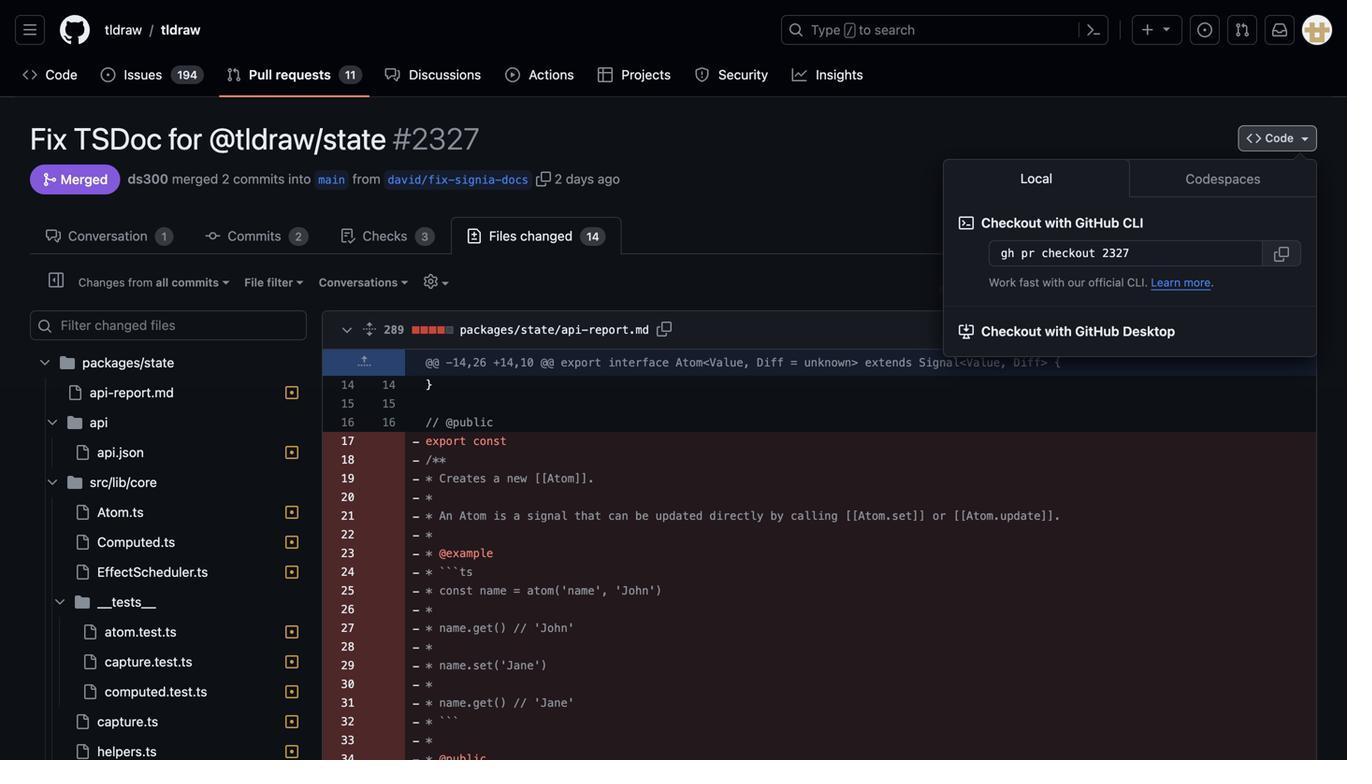 Task type: vqa. For each thing, say whether or not it's contained in the screenshot.
/**
yes



Task type: describe. For each thing, give the bounding box(es) containing it.
11
[[345, 68, 356, 81]]

code image
[[1247, 131, 1262, 146]]

work
[[989, 276, 1017, 289]]

* ```
[[426, 716, 460, 729]]

2 tldraw from the left
[[161, 22, 201, 37]]

in
[[1107, 276, 1117, 289]]

1 vertical spatial with
[[1043, 276, 1065, 289]]

7 tree item from the top
[[30, 558, 307, 588]]

ds300 merged 2 commits into main from david/fix-signia-docs
[[128, 171, 529, 187]]

unknown>
[[804, 357, 859, 370]]

6 tree item from the top
[[30, 528, 307, 558]]

review in codespace
[[1066, 276, 1179, 289]]

pull requests
[[249, 67, 331, 82]]

6 * from the top
[[426, 566, 433, 579]]

@public
[[446, 416, 493, 430]]

12 tree item from the top
[[30, 737, 307, 761]]

'john')
[[615, 585, 662, 598]]

5 tree item from the top
[[30, 498, 307, 528]]

src/lib/core button
[[30, 468, 307, 498]]

review in codespace link
[[1057, 270, 1187, 296]]

issue opened image
[[100, 67, 115, 82]]

filter
[[267, 276, 293, 289]]

3 tree item from the top
[[30, 438, 307, 468]]

// @public
[[426, 416, 493, 430]]

files changed
[[486, 228, 576, 244]]

type
[[811, 22, 841, 37]]

* const name = atom('name', 'john')
[[426, 585, 662, 598]]

projects
[[622, 67, 671, 82]]

1 * from the top
[[426, 473, 433, 486]]

11 tree item from the top
[[30, 708, 307, 737]]

* ```ts
[[426, 566, 473, 579]]

0 horizontal spatial from
[[128, 276, 153, 289]]

issues
[[124, 67, 162, 82]]

our
[[1068, 276, 1086, 289]]

docs
[[502, 173, 529, 187]]

name.get() for name.get() // 'john'
[[439, 622, 507, 635]]

name.get() for name.get() // 'jane'
[[439, 697, 507, 710]]

official
[[1089, 276, 1124, 289]]

15 * from the top
[[426, 735, 433, 748]]

tree item containing src/lib/core
[[30, 468, 307, 761]]

desktop
[[1123, 324, 1176, 339]]

```ts
[[439, 566, 473, 579]]

homepage image
[[60, 15, 90, 45]]

__tests__
[[97, 595, 156, 610]]

conversation
[[65, 228, 151, 244]]

expand up image
[[357, 355, 372, 370]]

discussions link
[[377, 61, 490, 89]]

export const
[[426, 435, 507, 448]]

david/fix-
[[388, 173, 455, 187]]

issue opened image
[[1198, 22, 1213, 37]]

comment discussion image
[[46, 229, 61, 244]]

david/fix-signia-docs link
[[388, 170, 529, 190]]

insights link
[[785, 61, 873, 89]]

11 * from the top
[[426, 660, 433, 673]]

}
[[426, 379, 433, 392]]

ago
[[598, 171, 620, 187]]

1 vertical spatial export
[[426, 435, 466, 448]]

1 tldraw link from the left
[[97, 15, 150, 45]]

{
[[1055, 357, 1061, 370]]

main link
[[318, 170, 345, 190]]

packages/state/api-report.md link
[[460, 315, 649, 345]]

__tests__ button
[[30, 588, 307, 618]]

extends
[[865, 357, 913, 370]]

calling
[[791, 510, 838, 523]]

8 * from the top
[[426, 604, 433, 617]]

all
[[156, 276, 169, 289]]

display the rich diff image
[[1140, 322, 1155, 337]]

commits for all
[[172, 276, 219, 289]]

github for cli
[[1076, 215, 1120, 231]]

2 for 2
[[295, 230, 302, 243]]

api button
[[30, 408, 307, 438]]

[[atom.update]].
[[953, 510, 1061, 523]]

by
[[771, 510, 784, 523]]

checklist image
[[341, 229, 355, 244]]

1 vertical spatial =
[[514, 585, 520, 598]]

choose where to access your code tab list
[[944, 159, 1317, 197]]

0 horizontal spatial a
[[493, 473, 500, 486]]

api tree item
[[30, 408, 307, 468]]

diff settings image
[[424, 274, 439, 289]]

ds300 link
[[128, 169, 168, 189]]

more
[[1184, 276, 1211, 289]]

requests
[[276, 67, 331, 82]]

file
[[245, 276, 264, 289]]

const for const
[[473, 435, 507, 448]]

7 * from the top
[[426, 585, 433, 598]]

__tests__ tree item
[[30, 588, 307, 708]]

[[atom.set]]
[[845, 510, 926, 523]]

git commit image
[[205, 229, 220, 244]]

merged
[[172, 171, 218, 187]]

copy to clipboard image
[[1275, 247, 1290, 262]]

security
[[719, 67, 769, 82]]

code image
[[22, 67, 37, 82]]

8 tree item from the top
[[30, 618, 307, 648]]

directly
[[710, 510, 764, 523]]

* @example
[[426, 547, 493, 561]]

codespaces button
[[1131, 160, 1317, 197]]

into
[[288, 171, 311, 187]]

13 * from the top
[[426, 697, 433, 710]]

10 tree item from the top
[[30, 678, 307, 708]]

command palette image
[[1087, 22, 1102, 37]]

main
[[318, 173, 345, 187]]

code link
[[15, 61, 86, 89]]

play image
[[505, 67, 520, 82]]

github for desktop
[[1076, 324, 1120, 339]]

const for const name = atom('name', 'john')
[[439, 585, 473, 598]]

local
[[1021, 171, 1053, 186]]

289
[[384, 324, 411, 337]]

0 horizontal spatial code
[[45, 67, 78, 82]]

12 * from the top
[[426, 679, 433, 692]]

3
[[421, 230, 429, 243]]

name.set('jane')
[[439, 660, 548, 673]]

0 vertical spatial =
[[791, 357, 798, 370]]

actions link
[[498, 61, 583, 89]]

updated
[[656, 510, 703, 523]]

local button
[[944, 159, 1131, 197]]

@tldraw/state
[[209, 121, 386, 156]]

security link
[[687, 61, 777, 89]]

commits
[[224, 228, 285, 244]]

codespace
[[1120, 276, 1179, 289]]

'john'
[[534, 622, 575, 635]]

0 horizontal spatial triangle down image
[[1160, 21, 1175, 36]]

comment discussion image
[[385, 67, 400, 82]]

0
[[943, 271, 950, 285]]

discussions
[[409, 67, 481, 82]]

1 horizontal spatial triangle down image
[[1298, 131, 1313, 146]]

fix
[[30, 121, 67, 156]]

an
[[439, 510, 453, 523]]

fix tsdoc for @tldraw/state #2327
[[30, 121, 480, 156]]



Task type: locate. For each thing, give the bounding box(es) containing it.
5 * from the top
[[426, 547, 433, 561]]

notifications image
[[1273, 22, 1288, 37]]

diff>
[[1014, 357, 1048, 370]]

group for __tests__
[[30, 618, 307, 708]]

1 vertical spatial code
[[1266, 131, 1294, 145]]

table image
[[598, 67, 613, 82]]

terminal image
[[959, 216, 974, 231]]

1 horizontal spatial 2
[[295, 230, 302, 243]]

= right name
[[514, 585, 520, 598]]

+1,444 −958
[[1201, 228, 1276, 241]]

1 review from the left
[[1066, 276, 1104, 289]]

conversations button
[[319, 274, 409, 291]]

194
[[177, 68, 197, 81]]

signia-
[[455, 173, 502, 187]]

git pull request image for issue opened icon
[[1235, 22, 1250, 37]]

files
[[489, 228, 517, 244]]

commits for 2
[[233, 171, 285, 187]]

a right is on the left bottom of page
[[514, 510, 520, 523]]

1 vertical spatial commits
[[172, 276, 219, 289]]

gh pr checkout 2327 text field
[[989, 241, 1263, 267]]

/**
[[426, 454, 446, 467]]

with left "our"
[[1043, 276, 1065, 289]]

0 horizontal spatial /
[[150, 22, 153, 37]]

from
[[352, 171, 381, 187], [128, 276, 153, 289]]

review inside popup button
[[1203, 276, 1242, 289]]

atom('name',
[[527, 585, 608, 598]]

tldraw link up issue opened image
[[97, 15, 150, 45]]

0 horizontal spatial export
[[426, 435, 466, 448]]

checkout right terminal image
[[982, 215, 1042, 231]]

0 horizontal spatial 14
[[587, 230, 600, 243]]

be
[[635, 510, 649, 523]]

1 tldraw from the left
[[105, 22, 142, 37]]

with for cli
[[1045, 215, 1072, 231]]

code right code image
[[45, 67, 78, 82]]

0 vertical spatial const
[[473, 435, 507, 448]]

can
[[608, 510, 629, 523]]

[[atom]].
[[534, 473, 595, 486]]

0 vertical spatial a
[[493, 473, 500, 486]]

14 inside pull request tabs element
[[587, 230, 600, 243]]

0 vertical spatial github
[[1076, 215, 1120, 231]]

0 horizontal spatial =
[[514, 585, 520, 598]]

10 * from the top
[[426, 641, 433, 654]]

/ for type
[[847, 24, 853, 37]]

review for review in codespace
[[1066, 276, 1104, 289]]

Filter changed files text field
[[30, 311, 307, 341]]

ds300
[[128, 171, 168, 187]]

2 horizontal spatial /
[[954, 271, 957, 285]]

2 for 2 days ago
[[555, 171, 562, 187]]

1 horizontal spatial commits
[[233, 171, 285, 187]]

2 right copy icon
[[555, 171, 562, 187]]

2 tldraw link from the left
[[153, 15, 208, 45]]

display the source diff image
[[1101, 322, 1116, 337]]

name.get() up * name.set('jane')
[[439, 622, 507, 635]]

commits right all at the top left of the page
[[172, 276, 219, 289]]

name
[[480, 585, 507, 598]]

graph image
[[792, 67, 807, 82]]

// for * name.get() // 'jane'
[[514, 697, 527, 710]]

1 horizontal spatial git pull request image
[[1235, 22, 1250, 37]]

2 right commits
[[295, 230, 302, 243]]

1 horizontal spatial code
[[1266, 131, 1294, 145]]

1 vertical spatial git pull request image
[[226, 67, 241, 82]]

merged
[[57, 172, 108, 187]]

2 github from the top
[[1076, 324, 1120, 339]]

changed
[[520, 228, 573, 244]]

triangle down image
[[1160, 21, 1175, 36], [1298, 131, 1313, 146]]

2 * from the top
[[426, 491, 433, 504]]

0 horizontal spatial git pull request image
[[226, 67, 241, 82]]

type / to search
[[811, 22, 915, 37]]

2 right the merged
[[222, 171, 230, 187]]

2 name.get() from the top
[[439, 697, 507, 710]]

// left 'jane' at the bottom of page
[[514, 697, 527, 710]]

packages/state
[[82, 355, 174, 371]]

@@ left -
[[426, 357, 439, 370]]

1 vertical spatial 14
[[960, 271, 973, 285]]

tree item containing packages/state
[[30, 348, 307, 761]]

src/lib/core
[[90, 475, 157, 490]]

triangle down image right code icon
[[1298, 131, 1313, 146]]

1 horizontal spatial export
[[561, 357, 602, 370]]

export down 'packages/state/api-report.md'
[[561, 357, 602, 370]]

expand all image
[[362, 322, 377, 337]]

0 vertical spatial commits
[[233, 171, 285, 187]]

tldraw up 194
[[161, 22, 201, 37]]

with down local
[[1045, 215, 1072, 231]]

commits down 'fix tsdoc for @tldraw/state #2327'
[[233, 171, 285, 187]]

0 vertical spatial name.get()
[[439, 622, 507, 635]]

tldraw up issue opened image
[[105, 22, 142, 37]]

// left @public
[[426, 416, 439, 430]]

0 horizontal spatial 2
[[222, 171, 230, 187]]

1 horizontal spatial 14
[[960, 271, 973, 285]]

shield image
[[695, 67, 710, 82]]

2 vertical spatial with
[[1045, 324, 1072, 339]]

desktop download image
[[959, 324, 974, 339]]

1 @@ from the left
[[426, 357, 439, 370]]

2 inside pull request tabs element
[[295, 230, 302, 243]]

14,26
[[453, 357, 487, 370]]

const down @public
[[473, 435, 507, 448]]

1 vertical spatial a
[[514, 510, 520, 523]]

14 right changed
[[587, 230, 600, 243]]

packages/state button
[[30, 348, 307, 378]]

/ for tldraw
[[150, 22, 153, 37]]

* name.get() // 'jane'
[[426, 697, 575, 710]]

with up {
[[1045, 324, 1072, 339]]

interface
[[608, 357, 669, 370]]

0 horizontal spatial tldraw
[[105, 22, 142, 37]]

work fast with our official cli. learn more .
[[989, 276, 1215, 289]]

1 vertical spatial from
[[128, 276, 153, 289]]

/ inside 'type / to search'
[[847, 24, 853, 37]]

2 horizontal spatial 2
[[555, 171, 562, 187]]

fast
[[1020, 276, 1040, 289]]

checkout for checkout with github cli
[[982, 215, 1042, 231]]

'jane'
[[534, 697, 575, 710]]

9 tree item from the top
[[30, 648, 307, 678]]

−958
[[1243, 228, 1273, 241]]

api
[[90, 415, 108, 431]]

name.get() up ```
[[439, 697, 507, 710]]

1 horizontal spatial from
[[352, 171, 381, 187]]

copy image
[[657, 322, 672, 337]]

tldraw link up 194
[[153, 15, 208, 45]]

name.get()
[[439, 622, 507, 635], [439, 697, 507, 710]]

1 horizontal spatial @@
[[541, 357, 554, 370]]

14
[[587, 230, 600, 243], [960, 271, 973, 285]]

checkout with github desktop
[[982, 324, 1176, 339]]

/ for 0
[[954, 271, 957, 285]]

+14,10
[[493, 357, 534, 370]]

14 right 0
[[960, 271, 973, 285]]

1 tree item from the top
[[30, 348, 307, 761]]

=
[[791, 357, 798, 370], [514, 585, 520, 598]]

toggle diff contents image
[[340, 324, 355, 339]]

pull
[[249, 67, 272, 82]]

list containing tldraw / tldraw
[[97, 15, 770, 45]]

triangle down image right plus image
[[1160, 21, 1175, 36]]

tsdoc
[[74, 121, 162, 156]]

git pull request image right issue opened icon
[[1235, 22, 1250, 37]]

2 days ago
[[555, 171, 620, 187]]

review for review
[[1203, 276, 1242, 289]]

1 vertical spatial github
[[1076, 324, 1120, 339]]

14 * from the top
[[426, 716, 433, 729]]

2 checkout from the top
[[982, 324, 1042, 339]]

3 * from the top
[[426, 510, 433, 523]]

github left 'cli'
[[1076, 215, 1120, 231]]

// for * name.get() // 'john'
[[514, 622, 527, 635]]

// left 'john'
[[514, 622, 527, 635]]

2 vertical spatial //
[[514, 697, 527, 710]]

review button
[[1195, 270, 1318, 296]]

a left new
[[493, 473, 500, 486]]

1 vertical spatial name.get()
[[439, 697, 507, 710]]

1 horizontal spatial a
[[514, 510, 520, 523]]

0 vertical spatial with
[[1045, 215, 1072, 231]]

/ up issues
[[150, 22, 153, 37]]

0 vertical spatial //
[[426, 416, 439, 430]]

git pull request image for issue opened image
[[226, 67, 241, 82]]

new
[[507, 473, 527, 486]]

projects link
[[590, 61, 680, 89]]

0 vertical spatial checkout
[[982, 215, 1042, 231]]

1 horizontal spatial =
[[791, 357, 798, 370]]

review
[[1066, 276, 1104, 289], [1203, 276, 1242, 289]]

1 horizontal spatial tldraw link
[[153, 15, 208, 45]]

packages/state/api-report.md
[[460, 324, 649, 337]]

0 horizontal spatial @@
[[426, 357, 439, 370]]

git merge image
[[42, 172, 57, 187]]

* creates a new [[atom]].
[[426, 473, 595, 486]]

checkout for checkout with github desktop
[[982, 324, 1042, 339]]

group containing api
[[30, 378, 307, 761]]

2 review from the left
[[1203, 276, 1242, 289]]

0 vertical spatial triangle down image
[[1160, 21, 1175, 36]]

plus image
[[1141, 22, 1156, 37]]

0 horizontal spatial commits
[[172, 276, 219, 289]]

0 horizontal spatial tldraw link
[[97, 15, 150, 45]]

that
[[575, 510, 602, 523]]

0 vertical spatial git pull request image
[[1235, 22, 1250, 37]]

review left in
[[1066, 276, 1104, 289]]

checkout with github desktop link
[[959, 322, 1302, 342]]

is
[[493, 510, 507, 523]]

/ right 0
[[954, 271, 957, 285]]

const
[[473, 435, 507, 448], [439, 585, 473, 598]]

+1,444
[[1201, 228, 1240, 241]]

copy image
[[536, 172, 551, 187]]

1 vertical spatial const
[[439, 585, 473, 598]]

packages/state/api-
[[460, 324, 589, 337]]

tldraw
[[105, 22, 142, 37], [161, 22, 201, 37]]

= right diff
[[791, 357, 798, 370]]

with
[[1045, 215, 1072, 231], [1043, 276, 1065, 289], [1045, 324, 1072, 339]]

/ left to
[[847, 24, 853, 37]]

const down ```ts
[[439, 585, 473, 598]]

4 tree item from the top
[[30, 468, 307, 761]]

tree item
[[30, 348, 307, 761], [30, 378, 307, 408], [30, 438, 307, 468], [30, 468, 307, 761], [30, 498, 307, 528], [30, 528, 307, 558], [30, 558, 307, 588], [30, 618, 307, 648], [30, 648, 307, 678], [30, 678, 307, 708], [30, 708, 307, 737], [30, 737, 307, 761]]

group
[[30, 378, 307, 761], [30, 618, 307, 708]]

1 github from the top
[[1076, 215, 1120, 231]]

__tests__ group
[[30, 498, 307, 761]]

export up /**
[[426, 435, 466, 448]]

```
[[439, 716, 460, 729]]

changes from all commits
[[78, 276, 219, 289]]

github down work fast with our official cli. learn more .
[[1076, 324, 1120, 339]]

or
[[933, 510, 946, 523]]

1 horizontal spatial tldraw
[[161, 22, 201, 37]]

0 vertical spatial code
[[45, 67, 78, 82]]

1 name.get() from the top
[[439, 622, 507, 635]]

1 group from the top
[[30, 378, 307, 761]]

2 tree item from the top
[[30, 378, 307, 408]]

0 vertical spatial 14
[[587, 230, 600, 243]]

4 * from the top
[[426, 529, 433, 542]]

9 * from the top
[[426, 622, 433, 635]]

signal<value,
[[919, 357, 1007, 370]]

from right main
[[352, 171, 381, 187]]

git pull request image left the pull
[[226, 67, 241, 82]]

file filter button
[[245, 274, 304, 291]]

/ inside "tldraw / tldraw"
[[150, 22, 153, 37]]

checkout with github cli
[[982, 215, 1144, 231]]

0 vertical spatial from
[[352, 171, 381, 187]]

0 vertical spatial export
[[561, 357, 602, 370]]

actions
[[529, 67, 574, 82]]

commits
[[233, 171, 285, 187], [172, 276, 219, 289]]

0  /  14 files viewed
[[943, 271, 1038, 285]]

1 vertical spatial //
[[514, 622, 527, 635]]

code right code icon
[[1266, 131, 1294, 145]]

*
[[426, 473, 433, 486], [426, 491, 433, 504], [426, 510, 433, 523], [426, 529, 433, 542], [426, 547, 433, 561], [426, 566, 433, 579], [426, 585, 433, 598], [426, 604, 433, 617], [426, 622, 433, 635], [426, 641, 433, 654], [426, 660, 433, 673], [426, 679, 433, 692], [426, 697, 433, 710], [426, 716, 433, 729], [426, 735, 433, 748]]

from left all at the top left of the page
[[128, 276, 153, 289]]

sidebar expand image
[[48, 273, 63, 288]]

* name.set('jane')
[[426, 660, 548, 673]]

1 vertical spatial triangle down image
[[1298, 131, 1313, 146]]

@@ down 'packages/state/api-report.md'
[[541, 357, 554, 370]]

1 horizontal spatial review
[[1203, 276, 1242, 289]]

checkout up diff>
[[982, 324, 1042, 339]]

export
[[561, 357, 602, 370], [426, 435, 466, 448]]

2 group from the top
[[30, 618, 307, 708]]

list
[[97, 15, 770, 45]]

git pull request image
[[1235, 22, 1250, 37], [226, 67, 241, 82]]

group for packages/state
[[30, 378, 307, 761]]

diff
[[757, 357, 784, 370]]

1 horizontal spatial /
[[847, 24, 853, 37]]

1 checkout from the top
[[982, 215, 1042, 231]]

0 horizontal spatial review
[[1066, 276, 1104, 289]]

for
[[168, 121, 202, 156]]

files
[[976, 271, 998, 285]]

changes
[[78, 276, 125, 289]]

review down +1,444
[[1203, 276, 1242, 289]]

with for desktop
[[1045, 324, 1072, 339]]

1 vertical spatial checkout
[[982, 324, 1042, 339]]

atom
[[460, 510, 487, 523]]

pull request tabs element
[[30, 217, 1192, 255]]

file diff image
[[467, 229, 482, 244]]

conversations
[[319, 276, 398, 289]]

* name.get() // 'john'
[[426, 622, 575, 635]]

#2327
[[393, 121, 480, 156]]

2 @@ from the left
[[541, 357, 554, 370]]



